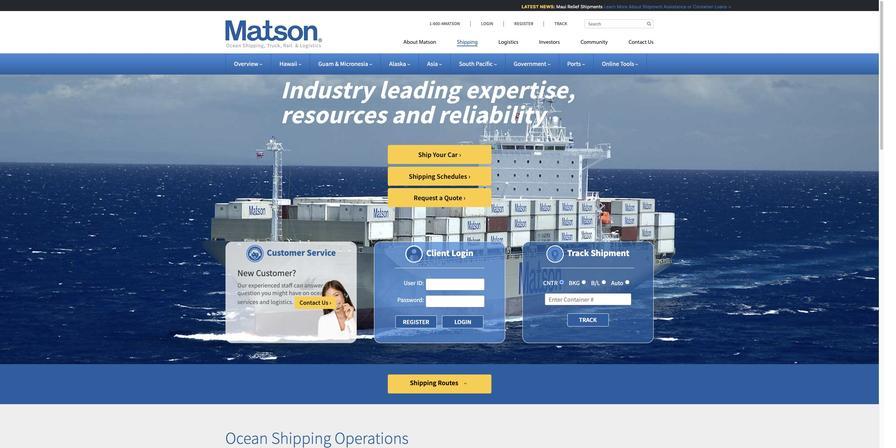 Task type: locate. For each thing, give the bounding box(es) containing it.
contact us link
[[619, 36, 654, 50]]

&
[[335, 60, 339, 68]]

auto
[[612, 279, 624, 287]]

login right client
[[452, 247, 474, 259]]

0 vertical spatial shipping
[[457, 40, 478, 45]]

quote
[[444, 194, 462, 202]]

ship your car › link
[[388, 145, 492, 164]]

staff
[[282, 282, 293, 290]]

1 horizontal spatial login
[[481, 21, 494, 27]]

BKG radio
[[582, 280, 586, 285]]

or
[[686, 4, 691, 9]]

register link down the latest
[[504, 21, 544, 27]]

0 horizontal spatial register link
[[396, 316, 437, 329]]

0 horizontal spatial register
[[403, 318, 429, 326]]

question
[[238, 289, 260, 297]]

request a quote ›
[[414, 194, 466, 202]]

service
[[307, 247, 336, 258]]

0 vertical spatial register
[[515, 21, 534, 27]]

government
[[514, 60, 547, 68]]

relief
[[566, 4, 578, 9]]

shipping inside top menu navigation
[[457, 40, 478, 45]]

shipment up b/l radio
[[591, 247, 630, 259]]

new
[[238, 267, 254, 279]]

contact down "on"
[[300, 299, 321, 307]]

1 vertical spatial about
[[404, 40, 418, 45]]

2 vertical spatial track
[[579, 316, 597, 324]]

ocean
[[311, 289, 326, 297]]

id:
[[417, 279, 424, 287]]

hawaii link
[[280, 60, 302, 68]]

us inside top menu navigation
[[648, 40, 654, 45]]

1-800-4matson link
[[430, 21, 471, 27]]

car
[[448, 150, 458, 159]]

1 vertical spatial login
[[452, 247, 474, 259]]

track button
[[568, 314, 609, 327]]

register up forgot
[[403, 318, 429, 326]]

› right the schedules on the top
[[469, 172, 471, 181]]

south pacific
[[459, 60, 493, 68]]

track down the "maui"
[[555, 21, 568, 27]]

track up bkg radio
[[568, 247, 589, 259]]

us
[[648, 40, 654, 45], [322, 299, 329, 307]]

assistance
[[662, 4, 685, 9]]

services and
[[238, 298, 270, 306]]

shipment up search image
[[641, 4, 661, 9]]

0 horizontal spatial login
[[452, 247, 474, 259]]

track for track shipment
[[568, 247, 589, 259]]

0 horizontal spatial us
[[322, 299, 329, 307]]

1 vertical spatial us
[[322, 299, 329, 307]]

User ID: text field
[[426, 279, 485, 291]]

any
[[325, 282, 334, 290]]

south
[[459, 60, 475, 68]]

contact
[[629, 40, 647, 45], [300, 299, 321, 307]]

contact us ›
[[300, 299, 332, 307]]

have
[[289, 289, 302, 297]]

expertise,
[[465, 74, 576, 105]]

Password: password field
[[426, 296, 485, 308]]

1 horizontal spatial register link
[[504, 21, 544, 27]]

about right more
[[627, 4, 640, 9]]

1 vertical spatial register
[[403, 318, 429, 326]]

about left matson
[[404, 40, 418, 45]]

contact us
[[629, 40, 654, 45]]

forgot password? link
[[417, 328, 463, 336]]

our experienced staff can answer any question you might have on ocean services and logistics.
[[238, 282, 334, 306]]

shipping for shipping schedules ›
[[409, 172, 436, 181]]

image of smiling customer service agent ready to help. image
[[317, 280, 357, 338]]

us down search image
[[648, 40, 654, 45]]

shipping link
[[447, 36, 488, 50]]

industry leading expertise, resources and reliability
[[281, 74, 576, 130]]

shipping routes link
[[388, 375, 492, 394]]

us for contact us
[[648, 40, 654, 45]]

track
[[555, 21, 568, 27], [568, 247, 589, 259], [579, 316, 597, 324]]

bkg
[[569, 279, 580, 287]]

resources
[[281, 99, 387, 130]]

micronesia
[[340, 60, 368, 68]]

b/l
[[592, 279, 600, 287]]

0 vertical spatial us
[[648, 40, 654, 45]]

us for contact us ›
[[322, 299, 329, 307]]

register for the register link to the top
[[515, 21, 534, 27]]

cntr
[[544, 279, 558, 287]]

0 vertical spatial track
[[555, 21, 568, 27]]

forgot password?
[[417, 328, 463, 336]]

1-
[[430, 21, 433, 27]]

› down any
[[330, 299, 332, 307]]

about
[[627, 4, 640, 9], [404, 40, 418, 45]]

shipping up request
[[409, 172, 436, 181]]

register for bottom the register link
[[403, 318, 429, 326]]

1 horizontal spatial contact
[[629, 40, 647, 45]]

1 horizontal spatial register
[[515, 21, 534, 27]]

None search field
[[585, 19, 654, 28]]

forgot
[[417, 328, 434, 336]]

asia link
[[427, 60, 442, 68]]

us down ocean at left
[[322, 299, 329, 307]]

track inside 'button'
[[579, 316, 597, 324]]

0 vertical spatial login
[[481, 21, 494, 27]]

login up shipping link
[[481, 21, 494, 27]]

track down enter container # text box
[[579, 316, 597, 324]]

0 horizontal spatial contact
[[300, 299, 321, 307]]

shipping schedules › link
[[388, 167, 492, 186]]

shipping up south
[[457, 40, 478, 45]]

Search search field
[[585, 19, 654, 28]]

shipping left routes
[[410, 379, 437, 387]]

contact up the tools on the right of the page
[[629, 40, 647, 45]]

more
[[615, 4, 626, 9]]

2 vertical spatial shipping
[[410, 379, 437, 387]]

1 vertical spatial register link
[[396, 316, 437, 329]]

CNTR radio
[[560, 280, 564, 285]]

None button
[[442, 316, 484, 329]]

online
[[602, 60, 619, 68]]

1 vertical spatial contact
[[300, 299, 321, 307]]

1 horizontal spatial shipment
[[641, 4, 661, 9]]

1 horizontal spatial us
[[648, 40, 654, 45]]

overview
[[234, 60, 259, 68]]

learn more about shipment assistance or container loans > link
[[603, 4, 730, 9]]

government link
[[514, 60, 551, 68]]

0 vertical spatial about
[[627, 4, 640, 9]]

Auto radio
[[626, 280, 630, 285]]

guam
[[319, 60, 334, 68]]

›
[[459, 150, 461, 159], [469, 172, 471, 181], [464, 194, 466, 202], [330, 299, 332, 307]]

online tools link
[[602, 60, 639, 68]]

shipping for shipping
[[457, 40, 478, 45]]

tools
[[621, 60, 635, 68]]

1 vertical spatial track
[[568, 247, 589, 259]]

user id:
[[404, 279, 424, 287]]

ports link
[[568, 60, 585, 68]]

about matson
[[404, 40, 436, 45]]

0 vertical spatial contact
[[629, 40, 647, 45]]

guam & micronesia link
[[319, 60, 373, 68]]

industry
[[281, 74, 374, 105]]

schedules
[[437, 172, 467, 181]]

0 vertical spatial shipment
[[641, 4, 661, 9]]

› inside "link"
[[459, 150, 461, 159]]

1 vertical spatial shipping
[[409, 172, 436, 181]]

register link down password:
[[396, 316, 437, 329]]

› right 'car'
[[459, 150, 461, 159]]

contact inside top menu navigation
[[629, 40, 647, 45]]

track for track 'link'
[[555, 21, 568, 27]]

shipments
[[579, 4, 601, 9]]

1 vertical spatial shipment
[[591, 247, 630, 259]]

alaska
[[389, 60, 406, 68]]

customer
[[267, 247, 305, 258]]

0 horizontal spatial about
[[404, 40, 418, 45]]

logistics
[[499, 40, 519, 45]]

register down the latest
[[515, 21, 534, 27]]

you
[[262, 289, 271, 297]]



Task type: vqa. For each thing, say whether or not it's contained in the screenshot.
Idea
no



Task type: describe. For each thing, give the bounding box(es) containing it.
investors link
[[529, 36, 571, 50]]

shipping routes
[[410, 379, 459, 387]]

routes
[[438, 379, 459, 387]]

logistics.
[[271, 298, 294, 306]]

search image
[[647, 21, 652, 26]]

track shipment
[[568, 247, 630, 259]]

your
[[433, 150, 447, 159]]

news:
[[539, 4, 554, 9]]

shipping for shipping routes
[[410, 379, 437, 387]]

ship
[[418, 150, 432, 159]]

user
[[404, 279, 416, 287]]

answer
[[304, 282, 323, 290]]

1-800-4matson
[[430, 21, 460, 27]]

top menu navigation
[[404, 36, 654, 50]]

reliability
[[438, 99, 546, 130]]

community
[[581, 40, 608, 45]]

alaska link
[[389, 60, 411, 68]]

contact for contact us
[[629, 40, 647, 45]]

guam & micronesia
[[319, 60, 368, 68]]

matson
[[419, 40, 436, 45]]

investors
[[539, 40, 560, 45]]

track for track 'button'
[[579, 316, 597, 324]]

customer?
[[256, 267, 296, 279]]

experienced
[[248, 282, 280, 290]]

shipping schedules ›
[[409, 172, 471, 181]]

1 horizontal spatial about
[[627, 4, 640, 9]]

password?
[[435, 328, 463, 336]]

contact for contact us ›
[[300, 299, 321, 307]]

0 vertical spatial register link
[[504, 21, 544, 27]]

latest
[[520, 4, 537, 9]]

ship your car ›
[[418, 150, 461, 159]]

request
[[414, 194, 438, 202]]

Enter Container # text field
[[545, 294, 632, 306]]

client
[[426, 247, 450, 259]]

› right quote in the right of the page
[[464, 194, 466, 202]]

800-
[[433, 21, 442, 27]]

overview link
[[234, 60, 263, 68]]

B/L radio
[[602, 280, 607, 285]]

>
[[727, 4, 730, 9]]

login link
[[471, 21, 504, 27]]

0 horizontal spatial shipment
[[591, 247, 630, 259]]

can
[[294, 282, 303, 290]]

leading
[[379, 74, 460, 105]]

on
[[303, 289, 310, 297]]

new customer?
[[238, 267, 296, 279]]

south pacific link
[[459, 60, 497, 68]]

learn
[[603, 4, 614, 9]]

loans
[[713, 4, 726, 9]]

a
[[439, 194, 443, 202]]

ports
[[568, 60, 581, 68]]

4matson
[[442, 21, 460, 27]]

track link
[[544, 21, 568, 27]]

container
[[692, 4, 712, 9]]

request a quote › link
[[388, 188, 492, 207]]

blue matson logo with ocean, shipping, truck, rail and logistics written beneath it. image
[[225, 20, 322, 49]]

community link
[[571, 36, 619, 50]]

our
[[238, 282, 247, 290]]

latest news: maui relief shipments learn more about shipment assistance or container loans >
[[520, 4, 730, 9]]

hawaii
[[280, 60, 297, 68]]

might
[[273, 289, 288, 297]]

customer service
[[267, 247, 336, 258]]

password:
[[398, 296, 424, 304]]

maui
[[555, 4, 565, 9]]

online tools
[[602, 60, 635, 68]]

contact us › link
[[295, 297, 336, 309]]

asia
[[427, 60, 438, 68]]

and
[[392, 99, 433, 130]]

about inside "link"
[[404, 40, 418, 45]]

client login
[[426, 247, 474, 259]]



